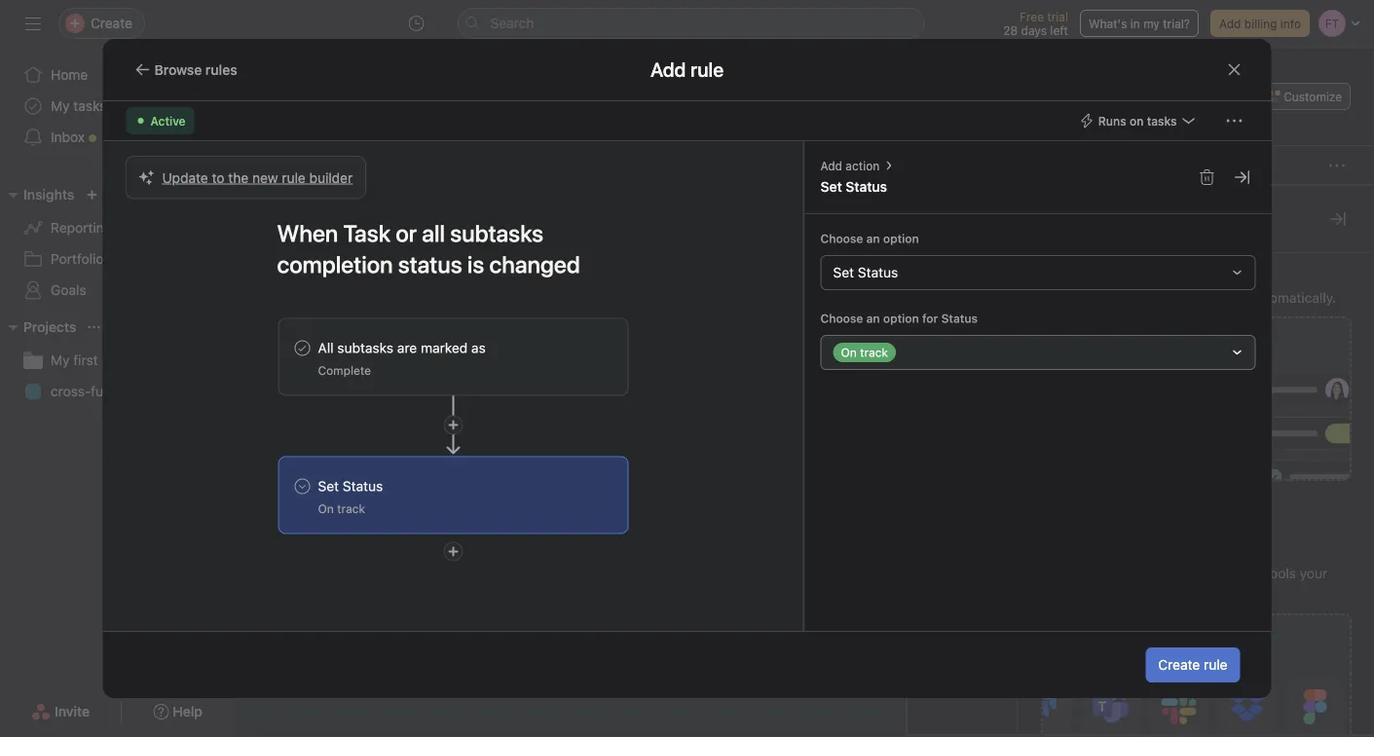 Task type: vqa. For each thing, say whether or not it's contained in the screenshot.
the bottommost track
yes



Task type: describe. For each thing, give the bounding box(es) containing it.
draft project brief
[[297, 263, 409, 280]]

done
[[1215, 290, 1246, 306]]

share
[[1203, 90, 1234, 103]]

cross-functional project plan
[[51, 383, 231, 399]]

kickoff
[[359, 392, 402, 408]]

portfolios link
[[12, 243, 222, 275]]

close details image
[[1330, 211, 1346, 227]]

add another trigger image
[[448, 419, 459, 431]]

what's in my trial?
[[1089, 17, 1190, 30]]

add a rule to get your work done automatically.
[[1041, 290, 1336, 306]]

ft for schedule kickoff meeting
[[278, 459, 292, 472]]

add app
[[1177, 636, 1239, 654]]

an for choose an option for status
[[866, 312, 880, 325]]

option for choose an option
[[883, 232, 919, 245]]

expand image
[[793, 331, 805, 343]]

invite
[[55, 704, 90, 720]]

today – button
[[606, 330, 690, 344]]

on track inside "dropdown button"
[[841, 346, 888, 359]]

on track button
[[821, 335, 1256, 370]]

0 horizontal spatial the
[[228, 169, 249, 186]]

on inside "dropdown button"
[[841, 346, 857, 359]]

20
[[333, 330, 347, 344]]

completed image
[[271, 389, 294, 412]]

close this dialog image
[[1227, 62, 1242, 77]]

cross-functional project plan link
[[12, 376, 231, 407]]

first
[[73, 352, 98, 368]]

add rule
[[1178, 338, 1239, 357]]

team
[[1041, 587, 1073, 603]]

home
[[51, 67, 88, 83]]

1 horizontal spatial project
[[333, 263, 377, 280]]

oct 20 – 24
[[310, 330, 375, 344]]

choose an option for status
[[821, 312, 978, 325]]

invite button
[[19, 694, 102, 730]]

today – oct 25
[[310, 459, 394, 472]]

complete
[[318, 364, 371, 377]]

1 vertical spatial task
[[402, 511, 430, 527]]

with
[[1211, 565, 1238, 581]]

global element
[[0, 48, 234, 165]]

rules
[[947, 373, 977, 387]]

automatically.
[[1250, 290, 1336, 306]]

status inside dropdown button
[[858, 264, 898, 281]]

ft button for schedule kickoff meeting
[[274, 454, 297, 477]]

track inside "dropdown button"
[[860, 346, 888, 359]]

inbox
[[51, 129, 85, 145]]

25
[[379, 459, 394, 472]]

my for my first portfolio
[[51, 352, 70, 368]]

reporting
[[51, 220, 112, 236]]

status down today – oct 25
[[343, 478, 383, 494]]

add rule button
[[1041, 317, 1357, 481]]

completed image
[[271, 260, 294, 283]]

hide sidebar image
[[25, 16, 41, 31]]

browse rules button
[[126, 56, 246, 83]]

2 vertical spatial the
[[1109, 587, 1130, 603]]

trial?
[[1163, 17, 1190, 30]]

– for today – oct 25
[[346, 459, 353, 472]]

free
[[1020, 10, 1044, 23]]

set status button
[[821, 255, 1256, 290]]

goals link
[[12, 275, 222, 306]]

build
[[1041, 565, 1073, 581]]

1 vertical spatial oct
[[356, 459, 376, 472]]

rule inside button
[[1204, 657, 1228, 673]]

portfolio
[[102, 352, 155, 368]]

my first portfolio link
[[12, 345, 222, 376]]

days
[[1021, 23, 1047, 37]]

update to the new rule builder
[[162, 169, 353, 186]]

1 add task button from the top
[[257, 152, 339, 179]]

customize inside customize dropdown button
[[1284, 90, 1342, 103]]

choose for choose an option
[[821, 232, 863, 245]]

customize button
[[1260, 83, 1351, 110]]

an for choose an option
[[866, 232, 880, 245]]

add down '25'
[[373, 511, 399, 527]]

all
[[318, 340, 334, 356]]

active
[[150, 114, 186, 128]]

1 vertical spatial track
[[337, 502, 365, 516]]

insights button
[[0, 183, 74, 206]]

2 horizontal spatial the
[[1241, 565, 1262, 581]]

set inside dropdown button
[[833, 264, 854, 281]]

create
[[1158, 657, 1200, 673]]

uses
[[1076, 587, 1106, 603]]

integrated
[[1076, 565, 1141, 581]]

today for today – oct 25
[[310, 459, 343, 472]]

1 horizontal spatial add task
[[373, 511, 430, 527]]

free trial 28 days left
[[1004, 10, 1068, 37]]

schedule kickoff meeting
[[297, 392, 456, 408]]

projects
[[23, 319, 76, 335]]

option for choose an option for status
[[883, 312, 919, 325]]

add billing info
[[1219, 17, 1301, 30]]

what's in my trial? button
[[1080, 10, 1199, 37]]

add section
[[1177, 210, 1263, 228]]

my tasks
[[51, 98, 107, 114]]

1 vertical spatial to
[[1109, 290, 1121, 306]]

add inside add action 'button'
[[821, 159, 842, 172]]

tools
[[1266, 565, 1296, 581]]

search list box
[[457, 8, 925, 39]]

functional
[[91, 383, 153, 399]]

left
[[1050, 23, 1068, 37]]

a
[[1070, 290, 1077, 306]]

schedule
[[297, 392, 356, 408]]

runs on tasks button
[[1070, 107, 1205, 134]]

0 vertical spatial ft
[[1130, 90, 1144, 103]]

get
[[1125, 290, 1145, 306]]

action
[[846, 159, 880, 172]]

my for my tasks
[[51, 98, 70, 114]]

add left the "a"
[[1041, 290, 1066, 306]]

portfolios
[[51, 251, 111, 267]]

my
[[1144, 17, 1160, 30]]

create rule button
[[1146, 648, 1240, 683]]

create rule
[[1158, 657, 1228, 673]]

in
[[1131, 17, 1140, 30]]

home link
[[12, 59, 222, 91]]

0 vertical spatial task
[[307, 159, 330, 172]]

on
[[1130, 114, 1144, 128]]

runs on tasks
[[1099, 114, 1177, 128]]

info
[[1281, 17, 1301, 30]]

add inside add billing info 'button'
[[1219, 17, 1241, 30]]

active button
[[126, 107, 194, 134]]

browse rules
[[154, 61, 237, 77]]

add right new
[[281, 159, 303, 172]]



Task type: locate. For each thing, give the bounding box(es) containing it.
24
[[361, 330, 375, 344]]

on track
[[841, 346, 888, 359], [318, 502, 365, 516]]

tasks inside the global element
[[73, 98, 107, 114]]

update
[[162, 169, 208, 186]]

add down "trash item" image
[[1177, 210, 1206, 228]]

rule right new
[[282, 169, 306, 186]]

2 vertical spatial ft
[[278, 459, 292, 472]]

tasks down em
[[1147, 114, 1177, 128]]

search
[[490, 15, 534, 31]]

add action
[[821, 159, 880, 172]]

track down choose an option for status
[[860, 346, 888, 359]]

an
[[866, 232, 880, 245], [866, 312, 880, 325]]

goals
[[51, 282, 86, 298]]

0 horizontal spatial to
[[212, 169, 225, 186]]

1 ft button from the top
[[274, 325, 297, 349]]

the left new
[[228, 169, 249, 186]]

add left action
[[821, 159, 842, 172]]

1 horizontal spatial to
[[1109, 290, 1121, 306]]

option down done in the top right of the page
[[883, 232, 919, 245]]

1 vertical spatial set
[[833, 264, 854, 281]]

track
[[860, 346, 888, 359], [337, 502, 365, 516]]

2 option from the top
[[883, 312, 919, 325]]

today –
[[606, 330, 652, 344]]

1 vertical spatial option
[[883, 312, 919, 325]]

work
[[1181, 290, 1211, 306]]

your right the get
[[1149, 290, 1177, 306]]

on down today – oct 25
[[318, 502, 334, 516]]

0 horizontal spatial today
[[310, 459, 343, 472]]

1 choose from the top
[[821, 232, 863, 245]]

0 vertical spatial customize
[[1284, 90, 1342, 103]]

add inside 'add section' 'button'
[[1177, 210, 1206, 228]]

0 horizontal spatial tasks
[[73, 98, 107, 114]]

2 add task image from the left
[[1069, 211, 1085, 227]]

new
[[252, 169, 278, 186]]

add down work
[[1178, 338, 1207, 357]]

0 vertical spatial on track
[[841, 346, 888, 359]]

my
[[51, 98, 70, 114], [51, 352, 70, 368]]

add inside add rule button
[[1178, 338, 1207, 357]]

app
[[1210, 636, 1239, 654]]

2 vertical spatial set
[[318, 478, 339, 494]]

1 vertical spatial your
[[1300, 565, 1328, 581]]

1 horizontal spatial today
[[606, 330, 639, 344]]

workflows
[[1145, 565, 1208, 581]]

1 vertical spatial ft
[[278, 330, 292, 344]]

set down 'add action'
[[821, 179, 842, 195]]

add task image
[[477, 211, 493, 227], [1069, 211, 1085, 227]]

for
[[922, 312, 938, 325]]

to left the get
[[1109, 290, 1121, 306]]

1 horizontal spatial task
[[402, 511, 430, 527]]

None text field
[[316, 65, 577, 100]]

dependencies image
[[570, 260, 585, 276]]

0 vertical spatial my
[[51, 98, 70, 114]]

tasks down home
[[73, 98, 107, 114]]

status right for
[[941, 312, 978, 325]]

projects button
[[0, 316, 76, 339]]

1 option from the top
[[883, 232, 919, 245]]

1 vertical spatial choose
[[821, 312, 863, 325]]

0 horizontal spatial add task image
[[477, 211, 493, 227]]

1 horizontal spatial tasks
[[1147, 114, 1177, 128]]

on track down choose an option for status
[[841, 346, 888, 359]]

1 horizontal spatial on
[[841, 346, 857, 359]]

0 vertical spatial add task button
[[257, 152, 339, 179]]

2 an from the top
[[866, 312, 880, 325]]

set status down today – oct 25
[[318, 478, 383, 494]]

0 vertical spatial an
[[866, 232, 880, 245]]

today for today –
[[606, 330, 639, 344]]

0 vertical spatial set status
[[821, 179, 887, 195]]

set down today – oct 25
[[318, 478, 339, 494]]

0 vertical spatial on
[[841, 346, 857, 359]]

em
[[1148, 90, 1165, 103]]

on track down today – oct 25
[[318, 502, 365, 516]]

plan
[[205, 383, 231, 399]]

1 vertical spatial add task
[[373, 511, 430, 527]]

set status down 'add action'
[[821, 179, 887, 195]]

1 horizontal spatial track
[[860, 346, 888, 359]]

0 horizontal spatial your
[[1149, 290, 1177, 306]]

0 vertical spatial choose
[[821, 232, 863, 245]]

trash item image
[[1199, 169, 1215, 185]]

2 fields
[[942, 278, 982, 291]]

down arrow image
[[447, 396, 460, 454]]

the down integrated
[[1109, 587, 1130, 603]]

0 horizontal spatial task
[[307, 159, 330, 172]]

1 vertical spatial today
[[310, 459, 343, 472]]

1 vertical spatial on track
[[318, 502, 365, 516]]

– for today –
[[642, 330, 649, 344]]

0 vertical spatial oct
[[310, 330, 330, 344]]

2
[[942, 278, 949, 291]]

0 horizontal spatial customize
[[1041, 207, 1135, 230]]

choose down choose an option
[[821, 312, 863, 325]]

choose
[[821, 232, 863, 245], [821, 312, 863, 325]]

marked
[[421, 340, 468, 356]]

1 vertical spatial project
[[157, 383, 201, 399]]

builder
[[309, 169, 353, 186]]

what's
[[1089, 17, 1127, 30]]

my left the first
[[51, 352, 70, 368]]

ft left all
[[278, 330, 292, 344]]

on down choose an option for status
[[841, 346, 857, 359]]

ft button
[[274, 325, 297, 349], [274, 454, 297, 477]]

ft down completed image
[[278, 459, 292, 472]]

option
[[883, 232, 919, 245], [883, 312, 919, 325]]

my first portfolio
[[51, 352, 155, 368]]

tasks
[[73, 98, 107, 114], [1147, 114, 1177, 128]]

done
[[849, 210, 887, 228]]

reporting link
[[12, 212, 222, 243]]

0 vertical spatial today
[[606, 330, 639, 344]]

search button
[[457, 8, 925, 39]]

1 horizontal spatial your
[[1300, 565, 1328, 581]]

your inside build integrated workflows with the tools your team uses the most.
[[1300, 565, 1328, 581]]

trial
[[1047, 10, 1068, 23]]

0 vertical spatial add task
[[281, 159, 330, 172]]

add task right new
[[281, 159, 330, 172]]

ft button left all
[[274, 325, 297, 349]]

add app button
[[1041, 614, 1352, 737]]

add inside add app button
[[1177, 636, 1206, 654]]

project
[[333, 263, 377, 280], [157, 383, 201, 399]]

1 vertical spatial add task button
[[257, 502, 530, 537]]

status down choose an option
[[858, 264, 898, 281]]

0 horizontal spatial oct
[[310, 330, 330, 344]]

add billing info button
[[1211, 10, 1310, 37]]

0 horizontal spatial add task
[[281, 159, 330, 172]]

subtasks
[[337, 340, 394, 356]]

oct left 20
[[310, 330, 330, 344]]

1 my from the top
[[51, 98, 70, 114]]

section
[[1210, 210, 1263, 228]]

project left plan
[[157, 383, 201, 399]]

tasks inside dropdown button
[[1147, 114, 1177, 128]]

add task image for to do
[[477, 211, 493, 227]]

Completed checkbox
[[271, 389, 294, 412]]

close side pane image
[[1235, 169, 1250, 185]]

1 horizontal spatial oct
[[356, 459, 376, 472]]

ft for draft project brief
[[278, 330, 292, 344]]

fields
[[952, 278, 982, 291]]

add task down '25'
[[373, 511, 430, 527]]

ft button down completed image
[[274, 454, 297, 477]]

1 vertical spatial my
[[51, 352, 70, 368]]

0 horizontal spatial on track
[[318, 502, 365, 516]]

ft
[[1130, 90, 1144, 103], [278, 330, 292, 344], [278, 459, 292, 472]]

projects element
[[0, 310, 234, 411]]

1 vertical spatial the
[[1241, 565, 1262, 581]]

an down done in the top right of the page
[[866, 232, 880, 245]]

your
[[1149, 290, 1177, 306], [1300, 565, 1328, 581]]

2 choose from the top
[[821, 312, 863, 325]]

add
[[1219, 17, 1241, 30], [281, 159, 303, 172], [821, 159, 842, 172], [1177, 210, 1206, 228], [1041, 290, 1066, 306], [1178, 338, 1207, 357], [373, 511, 399, 527], [1177, 636, 1206, 654]]

customize
[[1284, 90, 1342, 103], [1041, 207, 1135, 230]]

choose for choose an option for status
[[821, 312, 863, 325]]

rule inside button
[[1211, 338, 1239, 357]]

on
[[841, 346, 857, 359], [318, 502, 334, 516]]

to right update on the left top of the page
[[212, 169, 225, 186]]

an left for
[[866, 312, 880, 325]]

1 vertical spatial customize
[[1041, 207, 1135, 230]]

1 add task image from the left
[[477, 211, 493, 227]]

to do
[[257, 210, 297, 228]]

insights element
[[0, 177, 234, 310]]

customize down info
[[1284, 90, 1342, 103]]

rule down add app
[[1204, 657, 1228, 673]]

my inside the global element
[[51, 98, 70, 114]]

add task button down '25'
[[257, 502, 530, 537]]

the right with
[[1241, 565, 1262, 581]]

0 vertical spatial option
[[883, 232, 919, 245]]

meeting
[[405, 392, 456, 408]]

0 vertical spatial to
[[212, 169, 225, 186]]

Add a name for this rule text field
[[264, 211, 629, 287]]

add task button up "to do"
[[257, 152, 339, 179]]

0 vertical spatial your
[[1149, 290, 1177, 306]]

oct left '25'
[[356, 459, 376, 472]]

project left brief
[[333, 263, 377, 280]]

cross-
[[51, 383, 91, 399]]

0 vertical spatial track
[[860, 346, 888, 359]]

choose an option
[[821, 232, 919, 245]]

1 vertical spatial ft button
[[274, 454, 297, 477]]

task
[[307, 159, 330, 172], [402, 511, 430, 527]]

update to the new rule builder button
[[162, 169, 353, 186]]

add task image for done
[[1069, 211, 1085, 227]]

0 horizontal spatial track
[[337, 502, 365, 516]]

my tasks link
[[12, 91, 222, 122]]

1 vertical spatial on
[[318, 502, 334, 516]]

to
[[212, 169, 225, 186], [1109, 290, 1121, 306]]

add section button
[[1145, 202, 1270, 237]]

0 vertical spatial set
[[821, 179, 842, 195]]

my inside projects element
[[51, 352, 70, 368]]

1 vertical spatial an
[[866, 312, 880, 325]]

set down choose an option
[[833, 264, 854, 281]]

2 vertical spatial set status
[[318, 478, 383, 494]]

1 horizontal spatial on track
[[841, 346, 888, 359]]

1 horizontal spatial the
[[1109, 587, 1130, 603]]

are
[[397, 340, 417, 356]]

track down today – oct 25
[[337, 502, 365, 516]]

28
[[1004, 23, 1018, 37]]

1 vertical spatial set status
[[833, 264, 898, 281]]

your right tools
[[1300, 565, 1328, 581]]

0 vertical spatial project
[[333, 263, 377, 280]]

ft button for draft project brief
[[274, 325, 297, 349]]

brief
[[380, 263, 409, 280]]

ft left em
[[1130, 90, 1144, 103]]

choose down done in the top right of the page
[[821, 232, 863, 245]]

rule down done
[[1211, 338, 1239, 357]]

set status down choose an option
[[833, 264, 898, 281]]

2 add task button from the top
[[257, 502, 530, 537]]

add left billing
[[1219, 17, 1241, 30]]

1 horizontal spatial add task image
[[1069, 211, 1085, 227]]

add another action image
[[448, 546, 459, 558]]

0 vertical spatial ft button
[[274, 325, 297, 349]]

0 vertical spatial the
[[228, 169, 249, 186]]

0 horizontal spatial on
[[318, 502, 334, 516]]

as
[[471, 340, 486, 356]]

option left for
[[883, 312, 919, 325]]

2 my from the top
[[51, 352, 70, 368]]

set status inside dropdown button
[[833, 264, 898, 281]]

status down action
[[846, 179, 887, 195]]

add action button
[[821, 157, 880, 174]]

add up 'create rule'
[[1177, 636, 1206, 654]]

build integrated workflows with the tools your team uses the most.
[[1041, 565, 1328, 603]]

1 an from the top
[[866, 232, 880, 245]]

inbox link
[[12, 122, 222, 153]]

1 horizontal spatial customize
[[1284, 90, 1342, 103]]

Completed checkbox
[[271, 260, 294, 283]]

2 ft button from the top
[[274, 454, 297, 477]]

customize up set status dropdown button
[[1041, 207, 1135, 230]]

my up inbox
[[51, 98, 70, 114]]

0 horizontal spatial project
[[157, 383, 201, 399]]

rule right the "a"
[[1081, 290, 1105, 306]]



